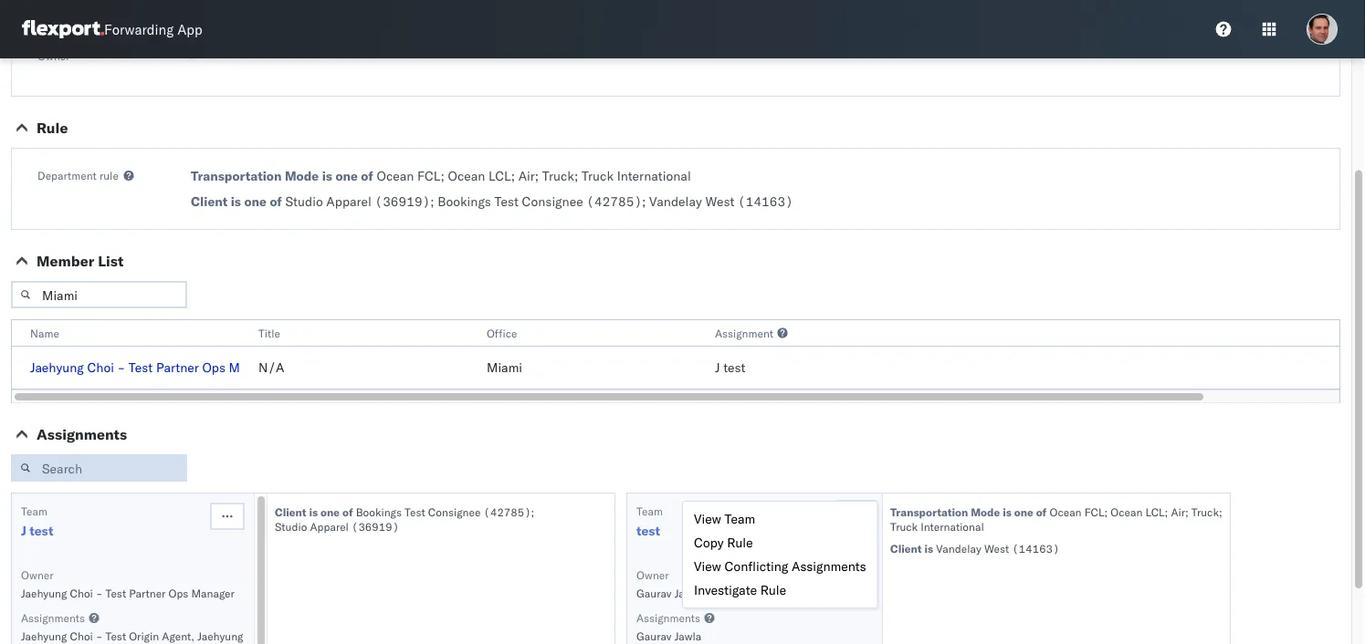 Task type: vqa. For each thing, say whether or not it's contained in the screenshot.
0
no



Task type: locate. For each thing, give the bounding box(es) containing it.
1 horizontal spatial (42785)
[[586, 194, 642, 210]]

0 vertical spatial rule
[[37, 119, 68, 137]]

assignment
[[715, 326, 773, 340]]

1 vertical spatial studio
[[275, 520, 307, 534]]

destination
[[80, 644, 138, 645]]

test
[[723, 360, 746, 376], [30, 523, 53, 539], [636, 523, 660, 539]]

0 vertical spatial ops
[[202, 360, 225, 376]]

0 vertical spatial gaurav
[[636, 587, 672, 600]]

jason-test zhao
[[191, 46, 288, 62]]

office
[[487, 326, 517, 340]]

gaurav up gaurav jawla
[[636, 587, 672, 600]]

2 jawla from the top
[[674, 630, 701, 643]]

1 vertical spatial ops
[[168, 587, 188, 600]]

1 vertical spatial (14163)
[[1012, 542, 1060, 556]]

1 horizontal spatial fcl
[[1084, 505, 1104, 519]]

0 horizontal spatial transportation
[[191, 168, 282, 184]]

rule
[[37, 119, 68, 137], [727, 535, 753, 551], [760, 583, 786, 599]]

1 vertical spatial jawla
[[674, 630, 701, 643]]

agent,
[[162, 630, 195, 643]]

0 horizontal spatial ops
[[168, 587, 188, 600]]

of inside client is one of bookings test consignee (42785) ; studio apparel (36919)
[[342, 505, 353, 519]]

Search text field
[[11, 455, 187, 482]]

j test link
[[21, 522, 53, 541]]

2 horizontal spatial rule
[[760, 583, 786, 599]]

ops up agent,
[[168, 587, 188, 600]]

0 horizontal spatial j
[[21, 523, 26, 539]]

2 horizontal spatial test
[[723, 360, 746, 376]]

0 vertical spatial fcl
[[417, 168, 441, 184]]

test for j test
[[723, 360, 746, 376]]

1 vertical spatial consignee
[[428, 505, 481, 519]]

ocean fcl ; ocean lcl ; air ; truck ; truck international
[[377, 168, 691, 184]]

1 vertical spatial west
[[984, 542, 1009, 556]]

1 vertical spatial fcl
[[1084, 505, 1104, 519]]

air inside the transportation mode is one of ocean fcl ; ocean lcl ; air ; truck ; truck international client is vandelay west (14163)
[[1171, 505, 1185, 519]]

1 horizontal spatial consignee
[[522, 194, 583, 210]]

1 vertical spatial rule
[[727, 535, 753, 551]]

1 horizontal spatial international
[[921, 520, 984, 534]]

1 vertical spatial view
[[694, 559, 721, 575]]

manager up agent,
[[191, 587, 235, 600]]

1 vertical spatial bookings
[[356, 505, 402, 519]]

transportation inside the transportation mode is one of ocean fcl ; ocean lcl ; air ; truck ; truck international client is vandelay west (14163)
[[890, 505, 968, 519]]

2 vertical spatial client
[[890, 542, 922, 556]]

rule down conflicting
[[760, 583, 786, 599]]

j test
[[715, 360, 746, 376]]

1 horizontal spatial air
[[1171, 505, 1185, 519]]

1 jawla from the top
[[674, 587, 701, 600]]

1 vertical spatial j
[[21, 523, 26, 539]]

rule up conflicting
[[727, 535, 753, 551]]

0 horizontal spatial mode
[[285, 168, 319, 184]]

west
[[705, 194, 735, 210], [984, 542, 1009, 556]]

assignments right conflicting
[[792, 559, 866, 575]]

2 horizontal spatial team
[[725, 511, 755, 527]]

1 vertical spatial mode
[[971, 505, 1000, 519]]

1 vertical spatial (42785)
[[483, 505, 531, 519]]

forwarding app link
[[22, 20, 202, 38]]

(14163)
[[738, 194, 793, 210], [1012, 542, 1060, 556]]

1 horizontal spatial (14163)
[[1012, 542, 1060, 556]]

owner inside owner gaurav jawla
[[636, 568, 669, 582]]

0 horizontal spatial west
[[705, 194, 735, 210]]

owner inside owner jaehyung choi - test partner ops manager
[[21, 568, 53, 582]]

client
[[191, 194, 228, 210], [275, 505, 306, 519], [890, 542, 922, 556]]

investigate
[[694, 583, 757, 599]]

team j test
[[21, 504, 53, 539]]

0 horizontal spatial fcl
[[417, 168, 441, 184]]

Search text field
[[11, 281, 187, 309]]

(36919) inside client is one of bookings test consignee (42785) ; studio apparel (36919)
[[352, 520, 399, 534]]

0 horizontal spatial (42785)
[[483, 505, 531, 519]]

0 vertical spatial jawla
[[674, 587, 701, 600]]

n/a
[[258, 360, 284, 376]]

1 vertical spatial partner
[[129, 587, 166, 600]]

transportation for transportation mode is one of
[[191, 168, 282, 184]]

1 horizontal spatial west
[[984, 542, 1009, 556]]

0 horizontal spatial team
[[21, 504, 47, 518]]

title
[[258, 326, 280, 340]]

0 vertical spatial mode
[[285, 168, 319, 184]]

(42785) for (14163)
[[586, 194, 642, 210]]

team inside team j test
[[21, 504, 47, 518]]

0 vertical spatial partner
[[156, 360, 199, 376]]

name
[[30, 326, 59, 340]]

choi
[[87, 360, 114, 376], [70, 587, 93, 600], [70, 630, 93, 643], [21, 644, 44, 645]]

0 horizontal spatial consignee
[[428, 505, 481, 519]]

0 horizontal spatial bookings
[[356, 505, 402, 519]]

0 horizontal spatial rule
[[37, 119, 68, 137]]

view
[[694, 511, 721, 527], [694, 559, 721, 575]]

ops
[[202, 360, 225, 376], [168, 587, 188, 600]]

0 horizontal spatial air
[[518, 168, 535, 184]]

0 vertical spatial client
[[191, 194, 228, 210]]

0 vertical spatial vandelay
[[649, 194, 702, 210]]

owner down the flexport. image
[[37, 49, 70, 63]]

1 horizontal spatial transportation
[[890, 505, 968, 519]]

1 horizontal spatial client
[[275, 505, 306, 519]]

j
[[715, 360, 720, 376], [21, 523, 26, 539]]

owner down test link
[[636, 568, 669, 582]]

1 horizontal spatial test
[[636, 523, 660, 539]]

0 vertical spatial lcl
[[489, 168, 511, 184]]

jaehyung
[[30, 360, 84, 376], [21, 587, 67, 600], [21, 630, 67, 643], [197, 630, 243, 643]]

lcl
[[489, 168, 511, 184], [1146, 505, 1165, 519]]

bookings inside client is one of bookings test consignee (42785) ; studio apparel (36919)
[[356, 505, 402, 519]]

assignments inside view team copy rule view conflicting assignments investigate rule
[[792, 559, 866, 575]]

transportation mode is one of ocean fcl ; ocean lcl ; air ; truck ; truck international client is vandelay west (14163)
[[890, 505, 1222, 556]]

lcl inside the transportation mode is one of ocean fcl ; ocean lcl ; air ; truck ; truck international client is vandelay west (14163)
[[1146, 505, 1165, 519]]

-
[[117, 360, 125, 376], [96, 587, 103, 600], [96, 630, 103, 643], [47, 644, 54, 645]]

1 vertical spatial client
[[275, 505, 306, 519]]

team
[[21, 504, 47, 518], [636, 504, 663, 518], [725, 511, 755, 527]]

fcl
[[417, 168, 441, 184], [1084, 505, 1104, 519]]

1 horizontal spatial team
[[636, 504, 663, 518]]

view down copy
[[694, 559, 721, 575]]

gaurav
[[636, 587, 672, 600], [636, 630, 672, 643]]

0 horizontal spatial test
[[30, 523, 53, 539]]

0 vertical spatial (36919)
[[375, 194, 430, 210]]

test
[[231, 46, 256, 62], [494, 194, 519, 210], [129, 360, 153, 376], [405, 505, 425, 519], [105, 587, 126, 600], [105, 630, 126, 643], [57, 644, 77, 645]]

bookings for of
[[356, 505, 402, 519]]

jaehyung inside owner jaehyung choi - test partner ops manager
[[21, 587, 67, 600]]

0 vertical spatial consignee
[[522, 194, 583, 210]]

choi inside owner jaehyung choi - test partner ops manager
[[70, 587, 93, 600]]

team up j test link
[[21, 504, 47, 518]]

team up test link
[[636, 504, 663, 518]]

partner inside owner jaehyung choi - test partner ops manager
[[129, 587, 166, 600]]

truck
[[542, 168, 574, 184], [582, 168, 614, 184], [1191, 505, 1219, 519], [890, 520, 918, 534]]

apparel
[[326, 194, 371, 210], [310, 520, 349, 534]]

list
[[98, 252, 124, 270]]

1 horizontal spatial ops
[[202, 360, 225, 376]]

0 vertical spatial view
[[694, 511, 721, 527]]

of inside the transportation mode is one of ocean fcl ; ocean lcl ; air ; truck ; truck international client is vandelay west (14163)
[[1036, 505, 1047, 519]]

is
[[322, 168, 332, 184], [231, 194, 241, 210], [309, 505, 318, 519], [1003, 505, 1012, 519], [925, 542, 933, 556]]

0 horizontal spatial client
[[191, 194, 228, 210]]

0 vertical spatial air
[[518, 168, 535, 184]]

department
[[37, 168, 97, 182]]

;
[[441, 168, 445, 184], [511, 168, 515, 184], [535, 168, 539, 184], [574, 168, 578, 184], [430, 194, 434, 210], [642, 194, 646, 210], [531, 505, 534, 519], [1104, 505, 1108, 519], [1165, 505, 1168, 519], [1185, 505, 1189, 519], [1219, 505, 1222, 519]]

test inside team test
[[636, 523, 660, 539]]

1 vertical spatial manager
[[191, 587, 235, 600]]

(42785) inside client is one of bookings test consignee (42785) ; studio apparel (36919)
[[483, 505, 531, 519]]

(36919)
[[375, 194, 430, 210], [352, 520, 399, 534]]

client inside client is one of bookings test consignee (42785) ; studio apparel (36919)
[[275, 505, 306, 519]]

0 vertical spatial apparel
[[326, 194, 371, 210]]

vandelay inside the transportation mode is one of ocean fcl ; ocean lcl ; air ; truck ; truck international client is vandelay west (14163)
[[936, 542, 981, 556]]

partner
[[156, 360, 199, 376], [129, 587, 166, 600]]

1 gaurav from the top
[[636, 587, 672, 600]]

1 vertical spatial vandelay
[[936, 542, 981, 556]]

bookings
[[438, 194, 491, 210], [356, 505, 402, 519]]

0 horizontal spatial (14163)
[[738, 194, 793, 210]]

international inside the transportation mode is one of ocean fcl ; ocean lcl ; air ; truck ; truck international client is vandelay west (14163)
[[921, 520, 984, 534]]

rule up department
[[37, 119, 68, 137]]

member
[[37, 252, 94, 270]]

2 vertical spatial rule
[[760, 583, 786, 599]]

(42785) for (36919)
[[483, 505, 531, 519]]

test down assignment
[[723, 360, 746, 376]]

air
[[518, 168, 535, 184], [1171, 505, 1185, 519]]

owner down j test link
[[21, 568, 53, 582]]

1 vertical spatial (36919)
[[352, 520, 399, 534]]

mode
[[285, 168, 319, 184], [971, 505, 1000, 519]]

fcl inside the transportation mode is one of ocean fcl ; ocean lcl ; air ; truck ; truck international client is vandelay west (14163)
[[1084, 505, 1104, 519]]

jaehyung choi - test partner ops manager link
[[30, 360, 279, 376]]

view up copy
[[694, 511, 721, 527]]

1 vertical spatial transportation
[[890, 505, 968, 519]]

team up conflicting
[[725, 511, 755, 527]]

view team copy rule view conflicting assignments investigate rule
[[694, 511, 866, 599]]

jawla
[[674, 587, 701, 600], [674, 630, 701, 643]]

1 horizontal spatial mode
[[971, 505, 1000, 519]]

international
[[617, 168, 691, 184], [921, 520, 984, 534]]

vandelay
[[649, 194, 702, 210], [936, 542, 981, 556]]

apparel inside client is one of bookings test consignee (42785) ; studio apparel (36919)
[[310, 520, 349, 534]]

manager
[[229, 360, 279, 376], [191, 587, 235, 600]]

gaurav down owner gaurav jawla
[[636, 630, 672, 643]]

test up owner gaurav jawla
[[636, 523, 660, 539]]

2 view from the top
[[694, 559, 721, 575]]

test inside client is one of bookings test consignee (42785) ; studio apparel (36919)
[[405, 505, 425, 519]]

ops inside owner jaehyung choi - test partner ops manager
[[168, 587, 188, 600]]

test link
[[636, 522, 660, 541]]

ocean
[[377, 168, 414, 184], [448, 168, 485, 184], [1050, 505, 1082, 519], [1111, 505, 1143, 519]]

2 horizontal spatial client
[[890, 542, 922, 556]]

0 horizontal spatial international
[[617, 168, 691, 184]]

1 vertical spatial apparel
[[310, 520, 349, 534]]

1 horizontal spatial vandelay
[[936, 542, 981, 556]]

1 horizontal spatial bookings
[[438, 194, 491, 210]]

1 vertical spatial air
[[1171, 505, 1185, 519]]

0 vertical spatial (42785)
[[586, 194, 642, 210]]

of
[[361, 168, 373, 184], [270, 194, 282, 210], [342, 505, 353, 519], [1036, 505, 1047, 519]]

app
[[177, 21, 202, 38]]

member list
[[37, 252, 124, 270]]

(42785)
[[586, 194, 642, 210], [483, 505, 531, 519]]

0 vertical spatial bookings
[[438, 194, 491, 210]]

1 vertical spatial international
[[921, 520, 984, 534]]

test down search text field
[[30, 523, 53, 539]]

test inside owner jaehyung choi - test partner ops manager
[[105, 587, 126, 600]]

jason-test zhao link
[[191, 46, 288, 62]]

consignee for of
[[428, 505, 481, 519]]

jawla up gaurav jawla
[[674, 587, 701, 600]]

0 vertical spatial j
[[715, 360, 720, 376]]

consignee
[[522, 194, 583, 210], [428, 505, 481, 519]]

consignee inside client is one of bookings test consignee (42785) ; studio apparel (36919)
[[428, 505, 481, 519]]

0 vertical spatial international
[[617, 168, 691, 184]]

owner
[[37, 49, 70, 63], [21, 568, 53, 582], [636, 568, 669, 582]]

1 vertical spatial lcl
[[1146, 505, 1165, 519]]

0 vertical spatial transportation
[[191, 168, 282, 184]]

1 horizontal spatial lcl
[[1146, 505, 1165, 519]]

jawla down owner gaurav jawla
[[674, 630, 701, 643]]

mode inside the transportation mode is one of ocean fcl ; ocean lcl ; air ; truck ; truck international client is vandelay west (14163)
[[971, 505, 1000, 519]]

department rule
[[37, 168, 119, 182]]

transportation
[[191, 168, 282, 184], [890, 505, 968, 519]]

mode for transportation mode is one of ocean fcl ; ocean lcl ; air ; truck ; truck international client is vandelay west (14163)
[[971, 505, 1000, 519]]

1 vertical spatial gaurav
[[636, 630, 672, 643]]

manager down title
[[229, 360, 279, 376]]

one
[[335, 168, 358, 184], [244, 194, 267, 210], [321, 505, 340, 519], [1014, 505, 1033, 519]]

zhao
[[259, 46, 288, 62]]

studio
[[285, 194, 323, 210], [275, 520, 307, 534]]

ops left n/a
[[202, 360, 225, 376]]

assignments
[[37, 426, 127, 444], [792, 559, 866, 575], [21, 611, 85, 625], [636, 611, 700, 625]]



Task type: describe. For each thing, give the bounding box(es) containing it.
transportation mode is one of
[[191, 168, 373, 184]]

copy
[[694, 535, 724, 551]]

mode for transportation mode is one of
[[285, 168, 319, 184]]

jason-
[[191, 46, 231, 62]]

1 horizontal spatial rule
[[727, 535, 753, 551]]

owner jaehyung choi - test partner ops manager
[[21, 568, 235, 600]]

client inside the transportation mode is one of ocean fcl ; ocean lcl ; air ; truck ; truck international client is vandelay west (14163)
[[890, 542, 922, 556]]

assignments up search text field
[[37, 426, 127, 444]]

team for j
[[21, 504, 47, 518]]

consignee for ;
[[522, 194, 583, 210]]

gaurav inside owner gaurav jawla
[[636, 587, 672, 600]]

jawla inside owner gaurav jawla
[[674, 587, 701, 600]]

origin
[[129, 630, 159, 643]]

team test
[[636, 504, 663, 539]]

manager inside owner jaehyung choi - test partner ops manager
[[191, 587, 235, 600]]

miami
[[487, 360, 522, 376]]

; inside client is one of bookings test consignee (42785) ; studio apparel (36919)
[[531, 505, 534, 519]]

transportation for transportation mode is one of ocean fcl ; ocean lcl ; air ; truck ; truck international client is vandelay west (14163)
[[890, 505, 968, 519]]

team inside view team copy rule view conflicting assignments investigate rule
[[725, 511, 755, 527]]

flexport. image
[[22, 20, 104, 38]]

west inside the transportation mode is one of ocean fcl ; ocean lcl ; air ; truck ; truck international client is vandelay west (14163)
[[984, 542, 1009, 556]]

client for client is one of
[[191, 194, 228, 210]]

jaehyung choi - test origin agent, jaehyung choi - test destination agent
[[21, 630, 243, 645]]

gaurav jawla
[[636, 630, 701, 643]]

client for client is one of bookings test consignee (42785) ; studio apparel (36919)
[[275, 505, 306, 519]]

client is one of
[[191, 194, 282, 210]]

0 vertical spatial manager
[[229, 360, 279, 376]]

one inside the transportation mode is one of ocean fcl ; ocean lcl ; air ; truck ; truck international client is vandelay west (14163)
[[1014, 505, 1033, 519]]

0 horizontal spatial vandelay
[[649, 194, 702, 210]]

owner for test
[[636, 568, 669, 582]]

agent
[[140, 644, 170, 645]]

test inside team j test
[[30, 523, 53, 539]]

forwarding app
[[104, 21, 202, 38]]

1 view from the top
[[694, 511, 721, 527]]

forwarding
[[104, 21, 174, 38]]

studio apparel (36919) ; bookings test consignee (42785) ; vandelay west (14163)
[[285, 194, 793, 210]]

conflicting
[[725, 559, 788, 575]]

2 gaurav from the top
[[636, 630, 672, 643]]

0 vertical spatial west
[[705, 194, 735, 210]]

0 vertical spatial (14163)
[[738, 194, 793, 210]]

0 horizontal spatial lcl
[[489, 168, 511, 184]]

rule
[[99, 168, 119, 182]]

(14163) inside the transportation mode is one of ocean fcl ; ocean lcl ; air ; truck ; truck international client is vandelay west (14163)
[[1012, 542, 1060, 556]]

owner gaurav jawla
[[636, 568, 701, 600]]

bookings for ;
[[438, 194, 491, 210]]

jaehyung choi - test partner ops manager
[[30, 360, 279, 376]]

test for team test
[[636, 523, 660, 539]]

j inside team j test
[[21, 523, 26, 539]]

assignments up gaurav jawla
[[636, 611, 700, 625]]

1 horizontal spatial j
[[715, 360, 720, 376]]

is inside client is one of bookings test consignee (42785) ; studio apparel (36919)
[[309, 505, 318, 519]]

owner for j test
[[21, 568, 53, 582]]

studio inside client is one of bookings test consignee (42785) ; studio apparel (36919)
[[275, 520, 307, 534]]

one inside client is one of bookings test consignee (42785) ; studio apparel (36919)
[[321, 505, 340, 519]]

team for test
[[636, 504, 663, 518]]

0 vertical spatial studio
[[285, 194, 323, 210]]

- inside owner jaehyung choi - test partner ops manager
[[96, 587, 103, 600]]

client is one of bookings test consignee (42785) ; studio apparel (36919)
[[275, 505, 534, 534]]

assignments up destination
[[21, 611, 85, 625]]



